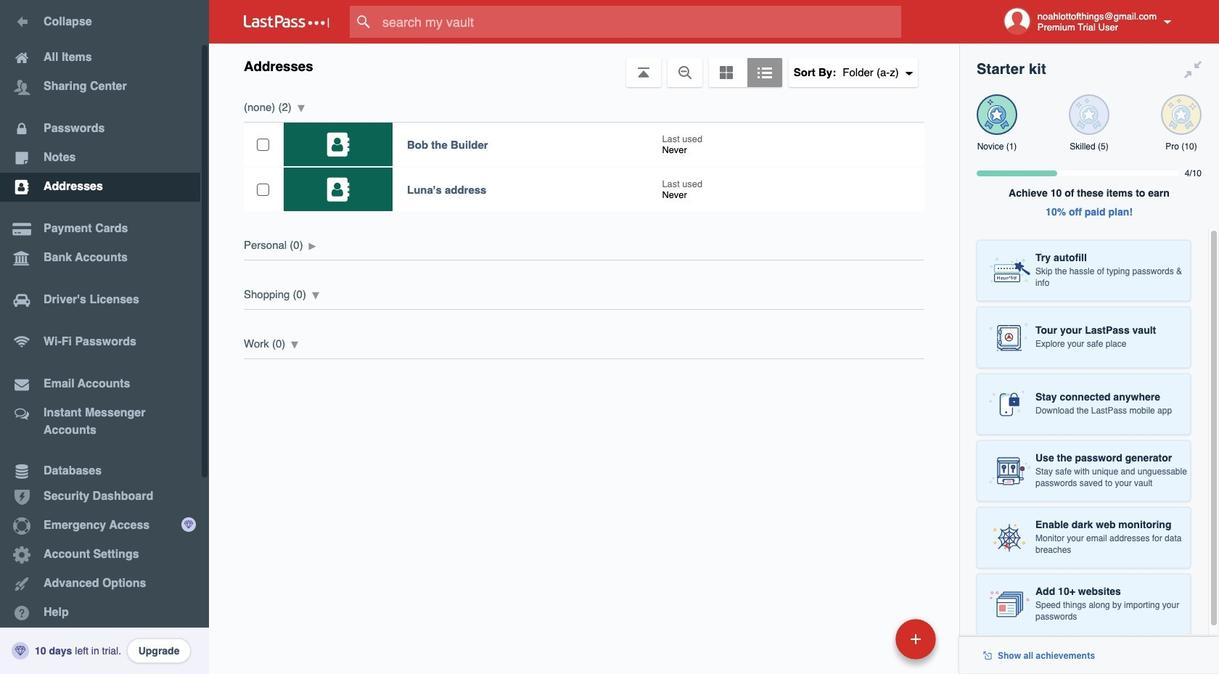 Task type: describe. For each thing, give the bounding box(es) containing it.
search my vault text field
[[350, 6, 930, 38]]



Task type: vqa. For each thing, say whether or not it's contained in the screenshot.
'New Item' Image
no



Task type: locate. For each thing, give the bounding box(es) containing it.
lastpass image
[[244, 15, 329, 28]]

Search search field
[[350, 6, 930, 38]]

vault options navigation
[[209, 44, 959, 87]]

main navigation navigation
[[0, 0, 209, 674]]

new item element
[[796, 618, 941, 660]]

new item navigation
[[796, 615, 945, 674]]



